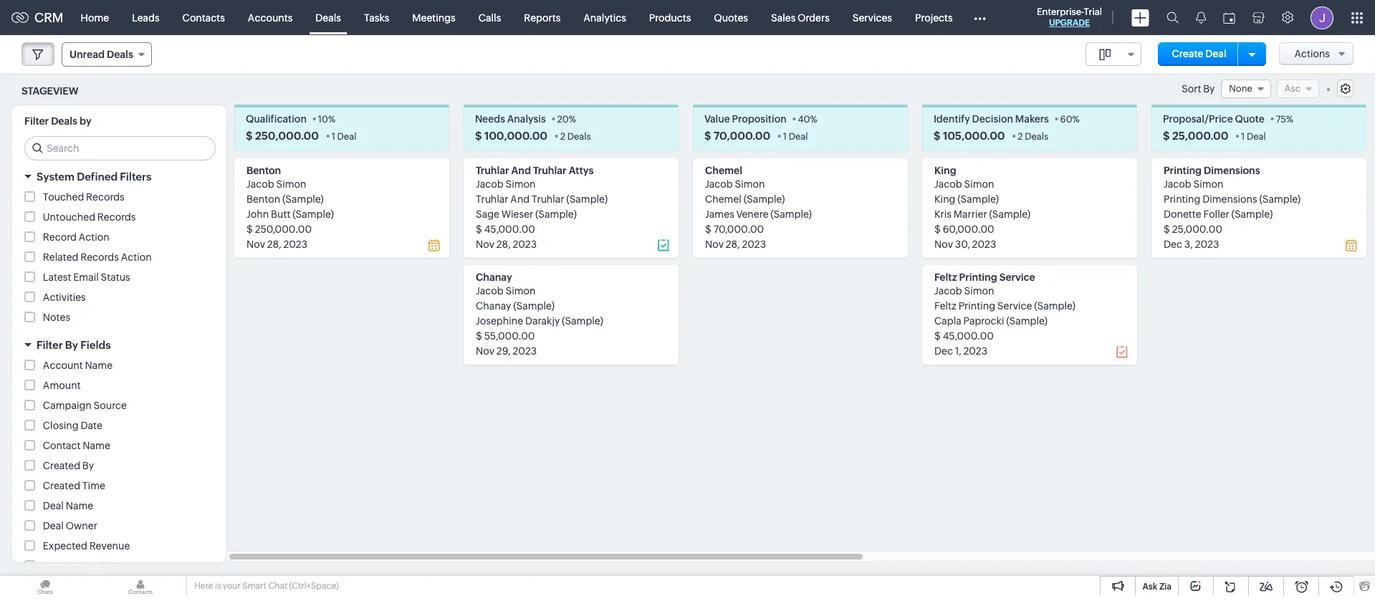 Task type: locate. For each thing, give the bounding box(es) containing it.
simon inside chemel jacob simon chemel (sample) james venere (sample) $ 70,000.00 nov 28, 2023
[[735, 179, 765, 190]]

2 1 deal from the left
[[783, 131, 808, 142]]

deal right create
[[1205, 48, 1227, 59]]

0 vertical spatial king
[[935, 165, 956, 177]]

chanay up josephine
[[476, 300, 511, 312]]

1 70,000.00 from the top
[[714, 130, 771, 142]]

$ inside chanay jacob simon chanay (sample) josephine darakjy (sample) $ 55,000.00 nov 29, 2023
[[476, 331, 482, 342]]

service
[[999, 272, 1035, 283], [997, 300, 1032, 312]]

40 %
[[798, 114, 818, 125]]

campaign source
[[43, 400, 127, 412]]

service up the capla paprocki (sample) link
[[997, 300, 1032, 312]]

1 created from the top
[[43, 460, 80, 472]]

% right analysis
[[569, 114, 576, 125]]

0 vertical spatial action
[[79, 232, 109, 243]]

Search text field
[[25, 137, 215, 160]]

% for $ 105,000.00
[[1073, 114, 1080, 125]]

created for created by
[[43, 460, 80, 472]]

defined
[[77, 171, 118, 183]]

(ctrl+space)
[[289, 581, 339, 591]]

none
[[1229, 83, 1253, 94]]

kris marrier (sample) link
[[935, 209, 1031, 220]]

% for $ 70,000.00
[[810, 114, 818, 125]]

2 70,000.00 from the top
[[714, 224, 764, 235]]

$ down proposal/price
[[1163, 130, 1170, 142]]

king (sample) link
[[935, 194, 999, 205]]

0 vertical spatial name
[[85, 360, 113, 371]]

sage wieser (sample) link
[[476, 209, 577, 220]]

(sample) up james venere (sample) link
[[744, 194, 785, 205]]

king link
[[935, 165, 956, 177]]

2023 right 29,
[[513, 346, 537, 357]]

70,000.00 inside chemel jacob simon chemel (sample) james venere (sample) $ 70,000.00 nov 28, 2023
[[714, 224, 764, 235]]

28, for $ 70,000.00
[[726, 239, 740, 250]]

nov down sage
[[476, 239, 494, 250]]

0 vertical spatial feltz
[[935, 272, 957, 283]]

system defined filters
[[37, 171, 151, 183]]

$ down john
[[247, 224, 253, 235]]

1 horizontal spatial action
[[121, 252, 152, 263]]

sort by
[[1182, 83, 1215, 95]]

0 horizontal spatial action
[[79, 232, 109, 243]]

2 25,000.00 from the top
[[1172, 224, 1223, 235]]

truhlar up 'sage wieser (sample)' link
[[532, 194, 564, 205]]

2 % from the left
[[569, 114, 576, 125]]

25,000.00 up the 3,
[[1172, 224, 1223, 235]]

28, down wieser
[[496, 239, 511, 250]]

45,000.00 down wieser
[[484, 224, 535, 235]]

2023 down venere
[[742, 239, 766, 250]]

reports
[[524, 12, 561, 23]]

projects link
[[904, 0, 964, 35]]

100,000.00
[[484, 130, 548, 142]]

0 vertical spatial 45,000.00
[[484, 224, 535, 235]]

2 deals down makers
[[1018, 131, 1049, 142]]

28, down james
[[726, 239, 740, 250]]

nov inside chanay jacob simon chanay (sample) josephine darakjy (sample) $ 55,000.00 nov 29, 2023
[[476, 346, 494, 357]]

chemel (sample) link
[[705, 194, 785, 205]]

king
[[935, 165, 956, 177], [935, 194, 956, 205]]

2 250,000.00 from the top
[[255, 224, 312, 235]]

truhlar up truhlar and truhlar (sample) "link"
[[533, 165, 567, 177]]

dimensions up 'printing dimensions (sample)' link
[[1204, 165, 1260, 177]]

chanay up chanay (sample) link
[[476, 272, 512, 283]]

nov down james
[[705, 239, 724, 250]]

records up latest email status
[[80, 252, 119, 263]]

unread
[[70, 49, 105, 60]]

jacob down king link
[[935, 179, 962, 190]]

by inside dropdown button
[[65, 339, 78, 351]]

deal inside button
[[1205, 48, 1227, 59]]

chemel up james
[[705, 194, 742, 205]]

5 % from the left
[[1286, 114, 1294, 125]]

truhlar up sage
[[476, 194, 508, 205]]

jacob down benton link
[[247, 179, 274, 190]]

1 horizontal spatial dec
[[1164, 239, 1182, 250]]

profile image
[[1311, 6, 1334, 29]]

chanay (sample) link
[[476, 300, 555, 312]]

paprocki
[[964, 316, 1004, 327]]

created up "deal name"
[[43, 480, 80, 492]]

king up king (sample) 'link'
[[935, 165, 956, 177]]

1 horizontal spatial 1 deal
[[783, 131, 808, 142]]

name for account name
[[85, 360, 113, 371]]

nov inside king jacob simon king (sample) kris marrier (sample) $ 60,000.00 nov 30, 2023
[[935, 239, 953, 250]]

contacts link
[[171, 0, 236, 35]]

(sample) right venere
[[771, 209, 812, 220]]

1 benton from the top
[[247, 165, 281, 177]]

0 vertical spatial and
[[511, 165, 531, 177]]

$ down donette
[[1164, 224, 1170, 235]]

jacob down chemel link
[[705, 179, 733, 190]]

1 down quote
[[1241, 131, 1245, 142]]

20 %
[[557, 114, 576, 125]]

1 vertical spatial and
[[510, 194, 530, 205]]

1 vertical spatial records
[[97, 212, 136, 223]]

james venere (sample) link
[[705, 209, 812, 220]]

0 horizontal spatial 1 deal
[[332, 131, 356, 142]]

0 vertical spatial service
[[999, 272, 1035, 283]]

1 vertical spatial dimensions
[[1203, 194, 1257, 205]]

simon up benton (sample) link
[[276, 179, 306, 190]]

(sample) up the capla paprocki (sample) link
[[1034, 300, 1076, 312]]

2 2 deals from the left
[[1018, 131, 1049, 142]]

$ down josephine
[[476, 331, 482, 342]]

2 for 105,000.00
[[1018, 131, 1023, 142]]

home
[[81, 12, 109, 23]]

account
[[43, 360, 83, 371]]

$ down capla
[[935, 331, 941, 342]]

system defined filters button
[[11, 164, 226, 189]]

records for touched
[[86, 192, 124, 203]]

1 for $ 70,000.00
[[783, 131, 787, 142]]

2 horizontal spatial 1 deal
[[1241, 131, 1266, 142]]

$ down kris
[[935, 224, 941, 235]]

donette
[[1164, 209, 1202, 220]]

$ 25,000.00
[[1163, 130, 1229, 142]]

4 % from the left
[[1073, 114, 1080, 125]]

0 horizontal spatial 2 deals
[[560, 131, 591, 142]]

(sample) right the 'marrier'
[[989, 209, 1031, 220]]

chemel up chemel (sample) link
[[705, 165, 742, 177]]

0 horizontal spatial by
[[65, 339, 78, 351]]

jacob up sage
[[476, 179, 504, 190]]

2 horizontal spatial 1
[[1241, 131, 1245, 142]]

nov down john
[[247, 239, 265, 250]]

touched
[[43, 192, 84, 203]]

2 vertical spatial records
[[80, 252, 119, 263]]

1 horizontal spatial 1
[[783, 131, 787, 142]]

1 horizontal spatial by
[[82, 460, 94, 472]]

1 vertical spatial 70,000.00
[[714, 224, 764, 235]]

2 vertical spatial name
[[66, 500, 93, 512]]

0 vertical spatial 25,000.00
[[1172, 130, 1229, 142]]

1 vertical spatial 250,000.00
[[255, 224, 312, 235]]

makers
[[1015, 113, 1049, 125]]

1 vertical spatial chemel
[[705, 194, 742, 205]]

(sample)
[[282, 194, 324, 205], [566, 194, 608, 205], [744, 194, 785, 205], [958, 194, 999, 205], [1259, 194, 1301, 205], [293, 209, 334, 220], [535, 209, 577, 220], [771, 209, 812, 220], [989, 209, 1031, 220], [1232, 209, 1273, 220], [513, 300, 555, 312], [1034, 300, 1076, 312], [562, 316, 603, 327], [1006, 316, 1048, 327]]

1 vertical spatial action
[[121, 252, 152, 263]]

0 vertical spatial filter
[[24, 116, 49, 127]]

contacts image
[[95, 576, 186, 596]]

28,
[[267, 239, 281, 250], [496, 239, 511, 250], [726, 239, 740, 250]]

0 vertical spatial by
[[1203, 83, 1215, 95]]

dec left the 3,
[[1164, 239, 1182, 250]]

% right quote
[[1286, 114, 1294, 125]]

identify decision makers
[[934, 113, 1049, 125]]

$ inside chemel jacob simon chemel (sample) james venere (sample) $ 70,000.00 nov 28, 2023
[[705, 224, 711, 235]]

1 horizontal spatial 2 deals
[[1018, 131, 1049, 142]]

1 vertical spatial dec
[[935, 346, 953, 357]]

1 1 from the left
[[332, 131, 335, 142]]

1 vertical spatial time
[[101, 561, 124, 572]]

2 1 from the left
[[783, 131, 787, 142]]

filter inside dropdown button
[[37, 339, 63, 351]]

3 1 from the left
[[1241, 131, 1245, 142]]

0 horizontal spatial 2
[[560, 131, 565, 142]]

0 vertical spatial 250,000.00
[[255, 130, 319, 142]]

1 vertical spatial feltz
[[935, 300, 957, 312]]

john
[[247, 209, 269, 220]]

1 25,000.00 from the top
[[1172, 130, 1229, 142]]

2 down 20
[[560, 131, 565, 142]]

expected
[[43, 541, 87, 552]]

benton
[[247, 165, 281, 177], [247, 194, 280, 205]]

simon up chanay (sample) link
[[506, 285, 536, 297]]

2 deals for $ 100,000.00
[[560, 131, 591, 142]]

0 horizontal spatial 45,000.00
[[484, 224, 535, 235]]

email
[[73, 272, 99, 283]]

2 horizontal spatial by
[[1203, 83, 1215, 95]]

time down revenue
[[101, 561, 124, 572]]

enterprise-
[[1037, 6, 1084, 17]]

search element
[[1158, 0, 1187, 35]]

% right qualification
[[328, 114, 336, 125]]

None field
[[1086, 42, 1141, 66]]

chanay
[[476, 272, 512, 283], [476, 300, 511, 312]]

0 vertical spatial chanay
[[476, 272, 512, 283]]

45,000.00
[[484, 224, 535, 235], [943, 331, 994, 342]]

simon inside king jacob simon king (sample) kris marrier (sample) $ 60,000.00 nov 30, 2023
[[964, 179, 994, 190]]

records down touched records
[[97, 212, 136, 223]]

$ inside feltz printing service jacob simon feltz printing service (sample) capla paprocki (sample) $ 45,000.00 dec 1, 2023
[[935, 331, 941, 342]]

1 chemel from the top
[[705, 165, 742, 177]]

latest
[[43, 272, 71, 283]]

proposal/price
[[1163, 113, 1233, 125]]

marrier
[[954, 209, 987, 220]]

1 vertical spatial by
[[65, 339, 78, 351]]

by
[[1203, 83, 1215, 95], [65, 339, 78, 351], [82, 460, 94, 472]]

jacob inside chanay jacob simon chanay (sample) josephine darakjy (sample) $ 55,000.00 nov 29, 2023
[[476, 285, 504, 297]]

3 % from the left
[[810, 114, 818, 125]]

0 vertical spatial dec
[[1164, 239, 1182, 250]]

1 down proposition
[[783, 131, 787, 142]]

truhlar and truhlar attys link
[[476, 165, 594, 177]]

created time
[[43, 480, 105, 492]]

0 vertical spatial created
[[43, 460, 80, 472]]

ask zia
[[1143, 582, 1172, 592]]

deals down makers
[[1025, 131, 1049, 142]]

1 feltz from the top
[[935, 272, 957, 283]]

2 benton from the top
[[247, 194, 280, 205]]

1 vertical spatial benton
[[247, 194, 280, 205]]

simon inside printing dimensions jacob simon printing dimensions (sample) donette foller (sample) $ 25,000.00 dec 3, 2023
[[1194, 179, 1224, 190]]

create deal button
[[1158, 42, 1241, 66]]

created for created time
[[43, 480, 80, 492]]

70,000.00
[[714, 130, 771, 142], [714, 224, 764, 235]]

create deal
[[1172, 48, 1227, 59]]

0 vertical spatial benton
[[247, 165, 281, 177]]

nov for king jacob simon king (sample) kris marrier (sample) $ 60,000.00 nov 30, 2023
[[935, 239, 953, 250]]

simon down feltz printing service "link" on the right top of the page
[[964, 285, 994, 297]]

3 28, from the left
[[726, 239, 740, 250]]

by
[[80, 116, 92, 127]]

create
[[1172, 48, 1204, 59]]

feltz down 30,
[[935, 272, 957, 283]]

simon up chemel (sample) link
[[735, 179, 765, 190]]

filter up account
[[37, 339, 63, 351]]

2023 right 1,
[[963, 346, 988, 357]]

1 vertical spatial name
[[83, 440, 110, 452]]

1 horizontal spatial 45,000.00
[[943, 331, 994, 342]]

time
[[82, 480, 105, 492], [101, 561, 124, 572]]

simon inside chanay jacob simon chanay (sample) josephine darakjy (sample) $ 55,000.00 nov 29, 2023
[[506, 285, 536, 297]]

jacob down chanay link
[[476, 285, 504, 297]]

name down date
[[83, 440, 110, 452]]

and down 100,000.00
[[511, 165, 531, 177]]

28, inside chemel jacob simon chemel (sample) james venere (sample) $ 70,000.00 nov 28, 2023
[[726, 239, 740, 250]]

2 28, from the left
[[496, 239, 511, 250]]

28, inside the benton jacob simon benton (sample) john butt (sample) $ 250,000.00 nov 28, 2023
[[267, 239, 281, 250]]

1 vertical spatial created
[[43, 480, 80, 492]]

nov left 29,
[[476, 346, 494, 357]]

$ down sage
[[476, 224, 482, 235]]

1 vertical spatial king
[[935, 194, 956, 205]]

29,
[[496, 346, 511, 357]]

benton up benton (sample) link
[[247, 165, 281, 177]]

status
[[101, 272, 130, 283]]

1 deal down 40
[[783, 131, 808, 142]]

1 vertical spatial chanay
[[476, 300, 511, 312]]

dec inside printing dimensions jacob simon printing dimensions (sample) donette foller (sample) $ 25,000.00 dec 3, 2023
[[1164, 239, 1182, 250]]

john butt (sample) link
[[247, 209, 334, 220]]

feltz up capla
[[935, 300, 957, 312]]

$ down james
[[705, 224, 711, 235]]

name
[[85, 360, 113, 371], [83, 440, 110, 452], [66, 500, 93, 512]]

1 2 from the left
[[560, 131, 565, 142]]

printing up donette
[[1164, 194, 1201, 205]]

70,000.00 down venere
[[714, 224, 764, 235]]

1 vertical spatial 45,000.00
[[943, 331, 994, 342]]

70,000.00 down value proposition
[[714, 130, 771, 142]]

$ down value
[[704, 130, 711, 142]]

james
[[705, 209, 734, 220]]

records for related
[[80, 252, 119, 263]]

josephine darakjy (sample) link
[[476, 316, 603, 327]]

1 1 deal from the left
[[332, 131, 356, 142]]

records for untouched
[[97, 212, 136, 223]]

simon inside truhlar and truhlar attys jacob simon truhlar and truhlar (sample) sage wieser (sample) $ 45,000.00 nov 28, 2023
[[506, 179, 536, 190]]

% right makers
[[1073, 114, 1080, 125]]

service up feltz printing service (sample) "link"
[[999, 272, 1035, 283]]

2 deals
[[560, 131, 591, 142], [1018, 131, 1049, 142]]

$ 100,000.00
[[475, 130, 548, 142]]

250,000.00 down qualification
[[255, 130, 319, 142]]

nov for chanay jacob simon chanay (sample) josephine darakjy (sample) $ 55,000.00 nov 29, 2023
[[476, 346, 494, 357]]

3 1 deal from the left
[[1241, 131, 1266, 142]]

kris
[[935, 209, 952, 220]]

1 % from the left
[[328, 114, 336, 125]]

2 horizontal spatial 28,
[[726, 239, 740, 250]]

1 vertical spatial filter
[[37, 339, 63, 351]]

benton up john
[[247, 194, 280, 205]]

$ inside king jacob simon king (sample) kris marrier (sample) $ 60,000.00 nov 30, 2023
[[935, 224, 941, 235]]

2 created from the top
[[43, 480, 80, 492]]

decision
[[972, 113, 1013, 125]]

0 horizontal spatial 28,
[[267, 239, 281, 250]]

jacob inside king jacob simon king (sample) kris marrier (sample) $ 60,000.00 nov 30, 2023
[[935, 179, 962, 190]]

projects
[[915, 12, 953, 23]]

0 vertical spatial chemel
[[705, 165, 742, 177]]

jacob inside chemel jacob simon chemel (sample) james venere (sample) $ 70,000.00 nov 28, 2023
[[705, 179, 733, 190]]

0 vertical spatial 70,000.00
[[714, 130, 771, 142]]

(sample) up josephine darakjy (sample) link
[[513, 300, 555, 312]]

1 horizontal spatial 2
[[1018, 131, 1023, 142]]

1 deal down quote
[[1241, 131, 1266, 142]]

2023 down 'sage wieser (sample)' link
[[513, 239, 537, 250]]

fields
[[80, 339, 111, 351]]

name for deal name
[[66, 500, 93, 512]]

45,000.00 up 1,
[[943, 331, 994, 342]]

1 28, from the left
[[267, 239, 281, 250]]

1 horizontal spatial 28,
[[496, 239, 511, 250]]

0 horizontal spatial 1
[[332, 131, 335, 142]]

0 vertical spatial records
[[86, 192, 124, 203]]

trial
[[1084, 6, 1102, 17]]

by right sort
[[1203, 83, 1215, 95]]

truhlar and truhlar (sample) link
[[476, 194, 608, 205]]

dec left 1,
[[935, 346, 953, 357]]

quotes link
[[703, 0, 760, 35]]

(sample) down truhlar and truhlar (sample) "link"
[[535, 209, 577, 220]]

nov for benton jacob simon benton (sample) john butt (sample) $ 250,000.00 nov 28, 2023
[[247, 239, 265, 250]]

records
[[86, 192, 124, 203], [97, 212, 136, 223], [80, 252, 119, 263]]

feltz printing service jacob simon feltz printing service (sample) capla paprocki (sample) $ 45,000.00 dec 1, 2023
[[935, 272, 1076, 357]]

name for contact name
[[83, 440, 110, 452]]

1 chanay from the top
[[476, 272, 512, 283]]

dimensions up donette foller (sample) link
[[1203, 194, 1257, 205]]

nov inside the benton jacob simon benton (sample) john butt (sample) $ 250,000.00 nov 28, 2023
[[247, 239, 265, 250]]

105,000.00
[[943, 130, 1005, 142]]

2 vertical spatial by
[[82, 460, 94, 472]]

2 2 from the left
[[1018, 131, 1023, 142]]

250,000.00
[[255, 130, 319, 142], [255, 224, 312, 235]]

1 vertical spatial 25,000.00
[[1172, 224, 1223, 235]]

2023 down john butt (sample) link
[[283, 239, 307, 250]]

printing up paprocki
[[959, 300, 995, 312]]

nov inside truhlar and truhlar attys jacob simon truhlar and truhlar (sample) sage wieser (sample) $ 45,000.00 nov 28, 2023
[[476, 239, 494, 250]]

1 2 deals from the left
[[560, 131, 591, 142]]

deals right the unread
[[107, 49, 133, 60]]

nov inside chemel jacob simon chemel (sample) james venere (sample) $ 70,000.00 nov 28, 2023
[[705, 239, 724, 250]]

by up account name
[[65, 339, 78, 351]]

0 horizontal spatial dec
[[935, 346, 953, 357]]

and up wieser
[[510, 194, 530, 205]]

action up status
[[121, 252, 152, 263]]

2023 right the 3,
[[1195, 239, 1219, 250]]

simon inside the benton jacob simon benton (sample) john butt (sample) $ 250,000.00 nov 28, 2023
[[276, 179, 306, 190]]

(sample) up kris marrier (sample) link at the right of page
[[958, 194, 999, 205]]

smart
[[242, 581, 267, 591]]

value
[[704, 113, 730, 125]]



Task type: describe. For each thing, give the bounding box(es) containing it.
filter by fields
[[37, 339, 111, 351]]

products
[[649, 12, 691, 23]]

75 %
[[1276, 114, 1294, 125]]

feltz printing service link
[[935, 272, 1035, 283]]

notes
[[43, 312, 70, 323]]

28, inside truhlar and truhlar attys jacob simon truhlar and truhlar (sample) sage wieser (sample) $ 45,000.00 nov 28, 2023
[[496, 239, 511, 250]]

your
[[223, 581, 241, 591]]

chanay jacob simon chanay (sample) josephine darakjy (sample) $ 55,000.00 nov 29, 2023
[[476, 272, 603, 357]]

orders
[[798, 12, 830, 23]]

josephine
[[476, 316, 523, 327]]

closing date
[[43, 420, 102, 432]]

calendar image
[[1223, 12, 1235, 23]]

Other Modules field
[[964, 6, 995, 29]]

deal up 'expected'
[[43, 520, 64, 532]]

wieser
[[502, 209, 533, 220]]

deals left tasks
[[316, 12, 341, 23]]

1 deal for 250,000.00
[[332, 131, 356, 142]]

2 feltz from the top
[[935, 300, 957, 312]]

Unread Deals field
[[62, 42, 152, 67]]

is
[[215, 581, 221, 591]]

actions
[[1295, 48, 1330, 59]]

(sample) right darakjy
[[562, 316, 603, 327]]

printing dimensions jacob simon printing dimensions (sample) donette foller (sample) $ 25,000.00 dec 3, 2023
[[1164, 165, 1301, 250]]

create menu image
[[1132, 9, 1149, 26]]

deal right $ 250,000.00
[[337, 131, 356, 142]]

$ 250,000.00
[[246, 130, 319, 142]]

king jacob simon king (sample) kris marrier (sample) $ 60,000.00 nov 30, 2023
[[935, 165, 1031, 250]]

(sample) down benton (sample) link
[[293, 209, 334, 220]]

closing
[[43, 420, 79, 432]]

jacob inside feltz printing service jacob simon feltz printing service (sample) capla paprocki (sample) $ 45,000.00 dec 1, 2023
[[935, 285, 962, 297]]

campaign
[[43, 400, 92, 412]]

foller
[[1204, 209, 1230, 220]]

45,000.00 inside feltz printing service jacob simon feltz printing service (sample) capla paprocki (sample) $ 45,000.00 dec 1, 2023
[[943, 331, 994, 342]]

jacob inside printing dimensions jacob simon printing dimensions (sample) donette foller (sample) $ 25,000.00 dec 3, 2023
[[1164, 179, 1192, 190]]

quotes
[[714, 12, 748, 23]]

$ inside the benton jacob simon benton (sample) john butt (sample) $ 250,000.00 nov 28, 2023
[[247, 224, 253, 235]]

deals down 20 %
[[567, 131, 591, 142]]

1 for $ 25,000.00
[[1241, 131, 1245, 142]]

1 vertical spatial service
[[997, 300, 1032, 312]]

leads
[[132, 12, 160, 23]]

75
[[1276, 114, 1286, 125]]

darakjy
[[525, 316, 560, 327]]

sort
[[1182, 83, 1201, 95]]

2023 inside printing dimensions jacob simon printing dimensions (sample) donette foller (sample) $ 25,000.00 dec 3, 2023
[[1195, 239, 1219, 250]]

truhlar down $ 100,000.00
[[476, 165, 509, 177]]

services
[[853, 12, 892, 23]]

filter for filter by fields
[[37, 339, 63, 351]]

accounts
[[248, 12, 293, 23]]

$ down qualification
[[246, 130, 253, 142]]

1 250,000.00 from the top
[[255, 130, 319, 142]]

by for created
[[82, 460, 94, 472]]

$ inside truhlar and truhlar attys jacob simon truhlar and truhlar (sample) sage wieser (sample) $ 45,000.00 nov 28, 2023
[[476, 224, 482, 235]]

2023 inside chanay jacob simon chanay (sample) josephine darakjy (sample) $ 55,000.00 nov 29, 2023
[[513, 346, 537, 357]]

benton jacob simon benton (sample) john butt (sample) $ 250,000.00 nov 28, 2023
[[247, 165, 334, 250]]

2023 inside king jacob simon king (sample) kris marrier (sample) $ 60,000.00 nov 30, 2023
[[972, 239, 996, 250]]

create menu element
[[1123, 0, 1158, 35]]

capla
[[935, 316, 962, 327]]

upgrade
[[1049, 18, 1090, 28]]

10 %
[[318, 114, 336, 125]]

by for filter
[[65, 339, 78, 351]]

chemel link
[[705, 165, 742, 177]]

25,000.00 inside printing dimensions jacob simon printing dimensions (sample) donette foller (sample) $ 25,000.00 dec 3, 2023
[[1172, 224, 1223, 235]]

1 deal for 70,000.00
[[783, 131, 808, 142]]

(sample) up john butt (sample) link
[[282, 194, 324, 205]]

untouched records
[[43, 212, 136, 223]]

size image
[[1099, 48, 1111, 61]]

2 deals for $ 105,000.00
[[1018, 131, 1049, 142]]

tasks
[[364, 12, 389, 23]]

nov for chemel jacob simon chemel (sample) james venere (sample) $ 70,000.00 nov 28, 2023
[[705, 239, 724, 250]]

3,
[[1184, 239, 1193, 250]]

needs
[[475, 113, 505, 125]]

benton link
[[247, 165, 281, 177]]

date
[[81, 420, 102, 432]]

ask
[[1143, 582, 1158, 592]]

truhlar and truhlar attys jacob simon truhlar and truhlar (sample) sage wieser (sample) $ 45,000.00 nov 28, 2023
[[476, 165, 608, 250]]

latest email status
[[43, 272, 130, 283]]

signals image
[[1196, 11, 1206, 24]]

deal name
[[43, 500, 93, 512]]

donette foller (sample) link
[[1164, 209, 1273, 220]]

2023 inside feltz printing service jacob simon feltz printing service (sample) capla paprocki (sample) $ 45,000.00 dec 1, 2023
[[963, 346, 988, 357]]

deals inside field
[[107, 49, 133, 60]]

60,000.00
[[943, 224, 994, 235]]

printing down 30,
[[959, 272, 997, 283]]

% for $ 100,000.00
[[569, 114, 576, 125]]

deal down 40
[[789, 131, 808, 142]]

here is your smart chat (ctrl+space)
[[194, 581, 339, 591]]

quote
[[1235, 113, 1265, 125]]

2 chemel from the top
[[705, 194, 742, 205]]

profile element
[[1302, 0, 1342, 35]]

45,000.00 inside truhlar and truhlar attys jacob simon truhlar and truhlar (sample) sage wieser (sample) $ 45,000.00 nov 28, 2023
[[484, 224, 535, 235]]

(sample) down 'printing dimensions (sample)' link
[[1232, 209, 1273, 220]]

1 king from the top
[[935, 165, 956, 177]]

$ down identify
[[934, 130, 941, 142]]

$ 70,000.00
[[704, 130, 771, 142]]

2023 inside chemel jacob simon chemel (sample) james venere (sample) $ 70,000.00 nov 28, 2023
[[742, 239, 766, 250]]

simon inside feltz printing service jacob simon feltz printing service (sample) capla paprocki (sample) $ 45,000.00 dec 1, 2023
[[964, 285, 994, 297]]

benton (sample) link
[[247, 194, 324, 205]]

(sample) down feltz printing service (sample) "link"
[[1006, 316, 1048, 327]]

leads link
[[120, 0, 171, 35]]

2 for 100,000.00
[[560, 131, 565, 142]]

% for $ 25,000.00
[[1286, 114, 1294, 125]]

1 deal for 25,000.00
[[1241, 131, 1266, 142]]

record
[[43, 232, 77, 243]]

None field
[[1221, 80, 1271, 98]]

stageview
[[21, 85, 78, 96]]

60 %
[[1060, 114, 1080, 125]]

28, for $ 250,000.00
[[267, 239, 281, 250]]

activity
[[64, 561, 99, 572]]

250,000.00 inside the benton jacob simon benton (sample) john butt (sample) $ 250,000.00 nov 28, 2023
[[255, 224, 312, 235]]

jacob inside the benton jacob simon benton (sample) john butt (sample) $ 250,000.00 nov 28, 2023
[[247, 179, 274, 190]]

by for sort
[[1203, 83, 1215, 95]]

analytics link
[[572, 0, 638, 35]]

analysis
[[507, 113, 546, 125]]

printing dimensions (sample) link
[[1164, 194, 1301, 205]]

2 king from the top
[[935, 194, 956, 205]]

attys
[[569, 165, 594, 177]]

jacob inside truhlar and truhlar attys jacob simon truhlar and truhlar (sample) sage wieser (sample) $ 45,000.00 nov 28, 2023
[[476, 179, 504, 190]]

tasks link
[[353, 0, 401, 35]]

2023 inside the benton jacob simon benton (sample) john butt (sample) $ 250,000.00 nov 28, 2023
[[283, 239, 307, 250]]

(sample) up donette foller (sample) link
[[1259, 194, 1301, 205]]

contact
[[43, 440, 81, 452]]

$ inside printing dimensions jacob simon printing dimensions (sample) donette foller (sample) $ 25,000.00 dec 3, 2023
[[1164, 224, 1170, 235]]

sales
[[771, 12, 796, 23]]

(sample) down attys
[[566, 194, 608, 205]]

chemel jacob simon chemel (sample) james venere (sample) $ 70,000.00 nov 28, 2023
[[705, 165, 812, 250]]

services link
[[841, 0, 904, 35]]

amount
[[43, 380, 81, 392]]

sales orders
[[771, 12, 830, 23]]

1 for $ 250,000.00
[[332, 131, 335, 142]]

search image
[[1167, 11, 1179, 24]]

2023 inside truhlar and truhlar attys jacob simon truhlar and truhlar (sample) sage wieser (sample) $ 45,000.00 nov 28, 2023
[[513, 239, 537, 250]]

deal down quote
[[1247, 131, 1266, 142]]

2 chanay from the top
[[476, 300, 511, 312]]

0 vertical spatial dimensions
[[1204, 165, 1260, 177]]

chats image
[[0, 576, 90, 596]]

qualification
[[246, 113, 307, 125]]

$ down needs
[[475, 130, 482, 142]]

printing down $ 25,000.00
[[1164, 165, 1202, 177]]

signals element
[[1187, 0, 1215, 35]]

zia
[[1159, 582, 1172, 592]]

chat
[[268, 581, 287, 591]]

filter for filter deals by
[[24, 116, 49, 127]]

% for $ 250,000.00
[[328, 114, 336, 125]]

deal up deal owner
[[43, 500, 64, 512]]

0 vertical spatial time
[[82, 480, 105, 492]]

10
[[318, 114, 328, 125]]

meetings
[[412, 12, 456, 23]]

55,000.00
[[484, 331, 535, 342]]

$ 105,000.00
[[934, 130, 1005, 142]]

source
[[94, 400, 127, 412]]

calls link
[[467, 0, 513, 35]]

40
[[798, 114, 810, 125]]

related
[[43, 252, 78, 263]]

venere
[[736, 209, 769, 220]]

deals left by
[[51, 116, 77, 127]]

meetings link
[[401, 0, 467, 35]]

dec inside feltz printing service jacob simon feltz printing service (sample) capla paprocki (sample) $ 45,000.00 dec 1, 2023
[[935, 346, 953, 357]]



Task type: vqa. For each thing, say whether or not it's contained in the screenshot.
Enterprise-Trial Upgrade
yes



